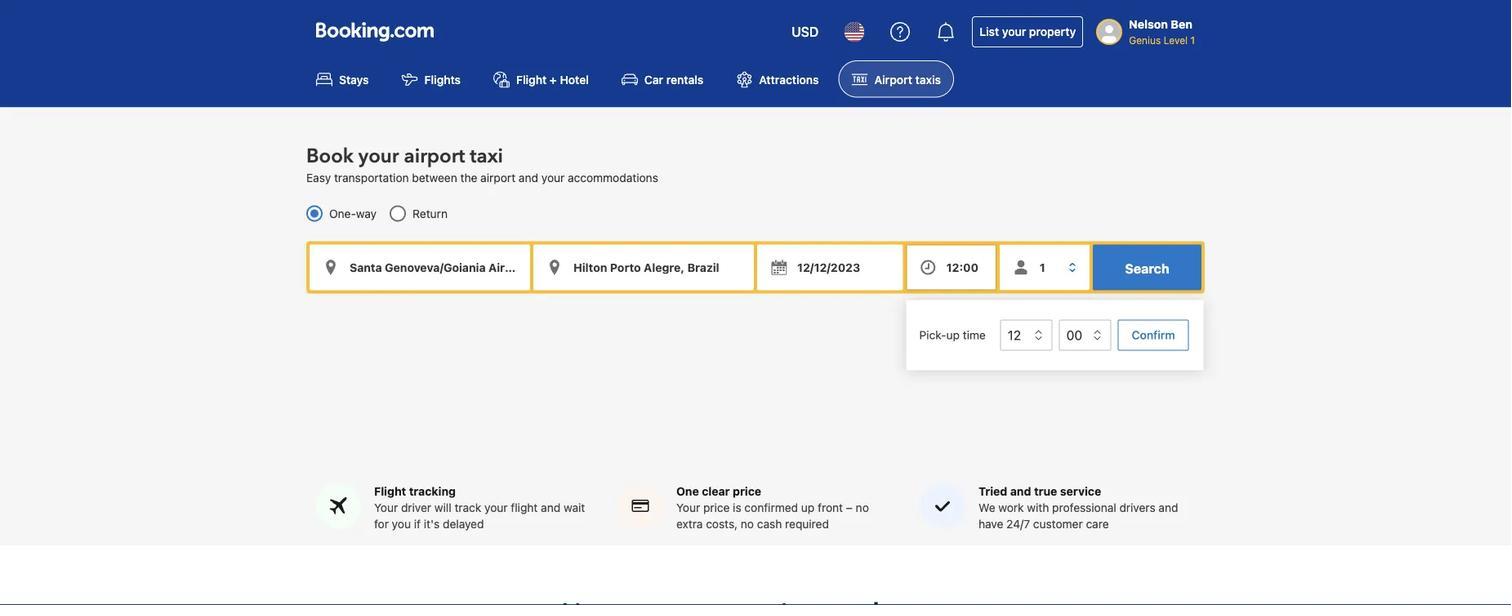 Task type: vqa. For each thing, say whether or not it's contained in the screenshot.


Task type: describe. For each thing, give the bounding box(es) containing it.
extra
[[677, 517, 703, 531]]

will
[[435, 501, 452, 514]]

12:00 button
[[907, 245, 997, 290]]

booking.com online hotel reservations image
[[316, 22, 434, 42]]

car
[[645, 73, 664, 86]]

have
[[979, 517, 1004, 531]]

0 horizontal spatial airport
[[404, 143, 465, 170]]

one-way
[[329, 207, 377, 220]]

pick-
[[920, 328, 947, 342]]

taxi
[[470, 143, 503, 170]]

drivers
[[1120, 501, 1156, 514]]

flight + hotel
[[517, 73, 589, 86]]

1 horizontal spatial up
[[947, 328, 960, 342]]

up inside one clear price your price is confirmed up front – no extra costs, no cash required
[[802, 501, 815, 514]]

it's
[[424, 517, 440, 531]]

we
[[979, 501, 996, 514]]

and inside flight tracking your driver will track your flight and wait for you if it's delayed
[[541, 501, 561, 514]]

way
[[356, 207, 377, 220]]

your inside flight tracking your driver will track your flight and wait for you if it's delayed
[[485, 501, 508, 514]]

your inside one clear price your price is confirmed up front – no extra costs, no cash required
[[677, 501, 701, 514]]

wait
[[564, 501, 585, 514]]

flights link
[[389, 60, 474, 97]]

is
[[733, 501, 742, 514]]

usd
[[792, 24, 819, 40]]

your inside flight tracking your driver will track your flight and wait for you if it's delayed
[[374, 501, 398, 514]]

list
[[980, 25, 1000, 38]]

and up 'work'
[[1011, 484, 1032, 498]]

ben
[[1172, 18, 1193, 31]]

one
[[677, 484, 699, 498]]

12/12/2023 button
[[758, 245, 904, 290]]

front
[[818, 501, 843, 514]]

cash
[[757, 517, 782, 531]]

your left the accommodations
[[542, 171, 565, 184]]

nelson
[[1130, 18, 1169, 31]]

1 vertical spatial price
[[704, 501, 730, 514]]

0 vertical spatial price
[[733, 484, 762, 498]]

with
[[1028, 501, 1050, 514]]

easy
[[306, 171, 331, 184]]

Enter destination text field
[[534, 245, 754, 290]]

level
[[1164, 34, 1188, 46]]

clear
[[702, 484, 730, 498]]

1 horizontal spatial no
[[856, 501, 869, 514]]

airport taxis
[[875, 73, 941, 86]]

time
[[963, 328, 986, 342]]

if
[[414, 517, 421, 531]]

return
[[413, 207, 448, 220]]

the
[[461, 171, 478, 184]]

rentals
[[667, 73, 704, 86]]

tried and true service we work with professional drivers and have 24/7 customer care
[[979, 484, 1179, 531]]

stays link
[[303, 60, 382, 97]]

track
[[455, 501, 482, 514]]

confirmed
[[745, 501, 799, 514]]

work
[[999, 501, 1024, 514]]

accommodations
[[568, 171, 659, 184]]

tracking
[[409, 484, 456, 498]]

one-
[[329, 207, 356, 220]]

flight + hotel link
[[481, 60, 602, 97]]

12:00
[[947, 261, 979, 274]]



Task type: locate. For each thing, give the bounding box(es) containing it.
delayed
[[443, 517, 484, 531]]

flight
[[517, 73, 547, 86], [374, 484, 406, 498]]

0 vertical spatial flight
[[517, 73, 547, 86]]

attractions link
[[723, 60, 832, 97]]

and inside book your airport taxi easy transportation between the airport and your accommodations
[[519, 171, 539, 184]]

transportation
[[334, 171, 409, 184]]

and right drivers
[[1159, 501, 1179, 514]]

and right the
[[519, 171, 539, 184]]

airport
[[875, 73, 913, 86]]

and left wait
[[541, 501, 561, 514]]

flight tracking your driver will track your flight and wait for you if it's delayed
[[374, 484, 585, 531]]

Enter pick-up location text field
[[310, 245, 530, 290]]

your up "for"
[[374, 501, 398, 514]]

required
[[786, 517, 830, 531]]

flight for flight tracking your driver will track your flight and wait for you if it's delayed
[[374, 484, 406, 498]]

hotel
[[560, 73, 589, 86]]

+
[[550, 73, 557, 86]]

0 horizontal spatial your
[[374, 501, 398, 514]]

list your property link
[[973, 16, 1084, 47]]

nelson ben genius level 1
[[1130, 18, 1196, 46]]

flight inside flight tracking your driver will track your flight and wait for you if it's delayed
[[374, 484, 406, 498]]

price down 'clear'
[[704, 501, 730, 514]]

flight
[[511, 501, 538, 514]]

you
[[392, 517, 411, 531]]

driver
[[401, 501, 432, 514]]

airport taxis link
[[839, 60, 954, 97]]

one clear price your price is confirmed up front – no extra costs, no cash required
[[677, 484, 869, 531]]

–
[[847, 501, 853, 514]]

1 vertical spatial airport
[[481, 171, 516, 184]]

1 horizontal spatial your
[[677, 501, 701, 514]]

price
[[733, 484, 762, 498], [704, 501, 730, 514]]

flights
[[425, 73, 461, 86]]

car rentals link
[[609, 60, 717, 97]]

1 horizontal spatial price
[[733, 484, 762, 498]]

0 vertical spatial up
[[947, 328, 960, 342]]

2 your from the left
[[677, 501, 701, 514]]

flight left +
[[517, 73, 547, 86]]

costs,
[[706, 517, 738, 531]]

price up is
[[733, 484, 762, 498]]

1 vertical spatial flight
[[374, 484, 406, 498]]

airport down 'taxi'
[[481, 171, 516, 184]]

0 horizontal spatial price
[[704, 501, 730, 514]]

up up "required"
[[802, 501, 815, 514]]

your right list
[[1003, 25, 1027, 38]]

for
[[374, 517, 389, 531]]

your
[[1003, 25, 1027, 38], [359, 143, 399, 170], [542, 171, 565, 184], [485, 501, 508, 514]]

customer
[[1034, 517, 1083, 531]]

your up transportation
[[359, 143, 399, 170]]

confirm
[[1133, 328, 1176, 342]]

0 vertical spatial airport
[[404, 143, 465, 170]]

airport up between
[[404, 143, 465, 170]]

0 horizontal spatial up
[[802, 501, 815, 514]]

flight for flight + hotel
[[517, 73, 547, 86]]

no down is
[[741, 517, 754, 531]]

care
[[1087, 517, 1109, 531]]

12/12/2023
[[798, 261, 861, 274]]

1 vertical spatial no
[[741, 517, 754, 531]]

up
[[947, 328, 960, 342], [802, 501, 815, 514]]

stays
[[339, 73, 369, 86]]

service
[[1061, 484, 1102, 498]]

usd button
[[782, 12, 829, 51]]

airport
[[404, 143, 465, 170], [481, 171, 516, 184]]

search button
[[1093, 245, 1202, 290]]

book
[[306, 143, 354, 170]]

confirm button
[[1119, 320, 1190, 351]]

1 your from the left
[[374, 501, 398, 514]]

0 vertical spatial no
[[856, 501, 869, 514]]

flight up driver
[[374, 484, 406, 498]]

attractions
[[759, 73, 819, 86]]

1 horizontal spatial flight
[[517, 73, 547, 86]]

your
[[374, 501, 398, 514], [677, 501, 701, 514]]

your right track
[[485, 501, 508, 514]]

between
[[412, 171, 457, 184]]

your down one
[[677, 501, 701, 514]]

no
[[856, 501, 869, 514], [741, 517, 754, 531]]

list your property
[[980, 25, 1076, 38]]

24/7
[[1007, 517, 1031, 531]]

and
[[519, 171, 539, 184], [1011, 484, 1032, 498], [541, 501, 561, 514], [1159, 501, 1179, 514]]

professional
[[1053, 501, 1117, 514]]

true
[[1035, 484, 1058, 498]]

1 vertical spatial up
[[802, 501, 815, 514]]

property
[[1030, 25, 1076, 38]]

up left time
[[947, 328, 960, 342]]

1
[[1191, 34, 1196, 46]]

no right –
[[856, 501, 869, 514]]

tried
[[979, 484, 1008, 498]]

car rentals
[[645, 73, 704, 86]]

search
[[1126, 261, 1170, 276]]

book your airport taxi easy transportation between the airport and your accommodations
[[306, 143, 659, 184]]

genius
[[1130, 34, 1162, 46]]

pick-up time
[[920, 328, 986, 342]]

taxis
[[916, 73, 941, 86]]

0 horizontal spatial flight
[[374, 484, 406, 498]]

1 horizontal spatial airport
[[481, 171, 516, 184]]

0 horizontal spatial no
[[741, 517, 754, 531]]



